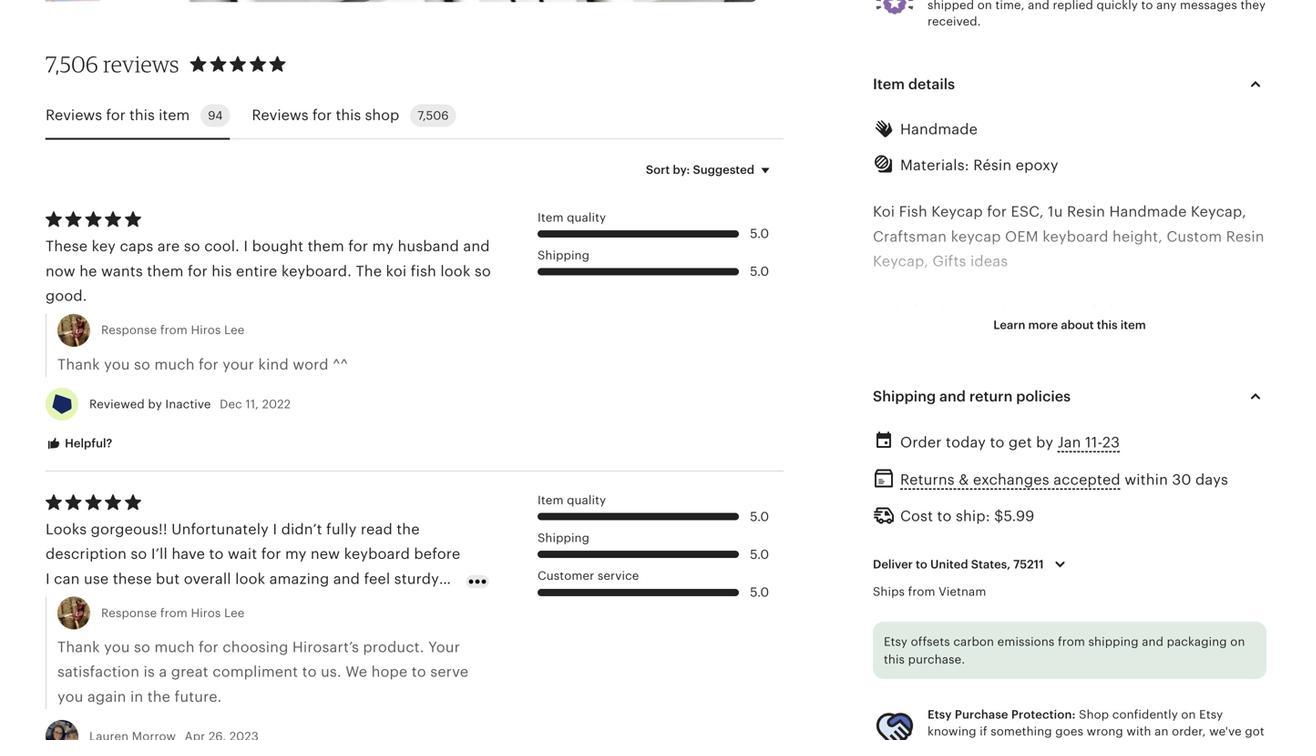 Task type: locate. For each thing, give the bounding box(es) containing it.
the inside with the desire to bring more slickness and uniqueness to your system. the fish was meticulously painted with small paintbrushes. each fish took approximately six days to complete. ultra-realistic three-dimensional layered resin painting. transparency and translucence interleaving together forming an incredibly subtle touch and vivid dynamic.
[[909, 303, 933, 319]]

1 response from the top
[[101, 324, 157, 337]]

2 vertical spatial shipping
[[538, 532, 590, 546]]

reviews for reviews for this shop
[[252, 107, 309, 124]]

not down "emissions"
[[1023, 650, 1048, 666]]

to right cost
[[937, 509, 952, 525]]

the down bring
[[986, 328, 1012, 344]]

carbon
[[954, 636, 994, 649]]

to
[[984, 303, 999, 319], [873, 328, 888, 344], [910, 377, 925, 394], [990, 434, 1005, 451], [937, 509, 952, 525], [916, 558, 928, 572], [302, 665, 317, 681], [412, 665, 426, 681]]

1 reviews from the left
[[46, 107, 102, 124]]

great
[[171, 665, 209, 681]]

0 horizontal spatial fish
[[411, 263, 436, 280]]

2 horizontal spatial fish
[[1054, 352, 1080, 369]]

height,
[[1113, 229, 1163, 245]]

0 vertical spatial response
[[101, 324, 157, 337]]

0 vertical spatial item
[[873, 76, 905, 93]]

1 lee from the top
[[224, 324, 245, 337]]

1 horizontal spatial them
[[308, 238, 344, 255]]

3 5.0 from the top
[[750, 510, 769, 524]]

0 horizontal spatial etsy
[[884, 636, 908, 649]]

this inside the learn more about this item dropdown button
[[1097, 319, 1118, 332]]

item left "94"
[[159, 107, 190, 124]]

from up suitable
[[1058, 636, 1085, 649]]

7,506 for 7,506
[[418, 109, 449, 122]]

hiros up thank you so much for your kind word ^^
[[191, 324, 221, 337]]

within
[[1125, 472, 1168, 488]]

the right be
[[1143, 551, 1167, 567]]

shipping for thank you so much for your kind word ^^
[[538, 249, 590, 262]]

2 hiros from the top
[[191, 607, 221, 621]]

for left 'shop'
[[312, 107, 332, 124]]

0 vertical spatial not
[[1023, 650, 1048, 666]]

profile: sa
[[873, 501, 946, 518]]

the left koi
[[356, 263, 382, 280]]

cost to ship: $ 5.99
[[900, 509, 1035, 525]]

the inside the keycaps you received may not be the 100% same as it showed in the picture.
[[873, 551, 899, 567]]

fish up each
[[1016, 328, 1042, 344]]

1 vertical spatial quality
[[567, 494, 606, 508]]

7,506 inside tab list
[[418, 109, 449, 122]]

résin
[[974, 157, 1012, 173]]

reviews
[[103, 50, 179, 77]]

2 horizontal spatial etsy
[[1199, 709, 1223, 722]]

1 quality from the top
[[567, 211, 606, 225]]

the up "as"
[[873, 551, 899, 567]]

to right hope
[[412, 665, 426, 681]]

you up vietnam
[[965, 551, 991, 567]]

much up a
[[154, 640, 195, 656]]

desire
[[937, 303, 980, 319]]

in
[[965, 576, 978, 592], [130, 689, 143, 706]]

0 vertical spatial keycap
[[932, 204, 983, 220]]

this down fit
[[884, 654, 905, 667]]

an down confidently
[[1155, 725, 1169, 739]]

with the desire to bring more slickness and uniqueness to your system. the fish was meticulously painted with small paintbrushes. each fish took approximately six days to complete. ultra-realistic three-dimensional layered resin painting. transparency and translucence interleaving together forming an incredibly subtle touch and vivid dynamic.
[[873, 303, 1266, 468]]

thank up reviewed
[[57, 357, 100, 373]]

included: keycap only, not include keyboard
[[873, 699, 1202, 716]]

response from hiros lee for choosing
[[101, 607, 245, 621]]

three-
[[1104, 377, 1146, 394]]

this down the "reviews"
[[129, 107, 155, 124]]

together
[[961, 427, 1023, 443]]

1 vertical spatial days
[[1196, 472, 1229, 488]]

1 horizontal spatial the
[[873, 551, 899, 567]]

0 vertical spatial item
[[159, 107, 190, 124]]

this right the about
[[1097, 319, 1118, 332]]

transparency
[[1035, 402, 1131, 418]]

them
[[308, 238, 344, 255], [147, 263, 184, 280]]

item quality for thank you so much for your kind word ^^
[[538, 211, 606, 225]]

small
[[873, 352, 910, 369]]

much
[[154, 357, 195, 373], [154, 640, 195, 656]]

response for thank you so much for your kind word ^^
[[101, 324, 157, 337]]

0 horizontal spatial in
[[130, 689, 143, 706]]

2 item quality from the top
[[538, 494, 606, 508]]

gifts
[[933, 253, 967, 270]]

to down with
[[873, 328, 888, 344]]

100%
[[1171, 551, 1209, 567]]

keycap, up the custom
[[1191, 204, 1247, 220]]

1 horizontal spatial keycap,
[[1191, 204, 1247, 220]]

by left inactive
[[148, 398, 162, 411]]

0 horizontal spatial days
[[873, 377, 906, 394]]

response up is
[[101, 607, 157, 621]]

0 vertical spatial lee
[[224, 324, 245, 337]]

learn
[[994, 319, 1026, 332]]

with
[[873, 303, 905, 319]]

shipping
[[1089, 636, 1139, 649]]

item for thank you so much for choosing hirosart's product. your satisfaction is a great compliment to us. we hope to serve you again in the future.
[[538, 494, 564, 508]]

1 vertical spatial shipping
[[873, 388, 936, 405]]

fit for: suitable for most mechanical keyboards with cherry mx switches. not suitable for laptop keyboards.
[[873, 625, 1264, 666]]

with up keyboards.
[[1226, 625, 1256, 641]]

1 horizontal spatial days
[[1196, 472, 1229, 488]]

0 vertical spatial on
[[1231, 636, 1245, 649]]

for left esc,
[[987, 204, 1007, 220]]

reviews down 7,506 reviews
[[46, 107, 102, 124]]

lee for your
[[224, 324, 245, 337]]

7,506 reviews
[[46, 50, 179, 77]]

0 horizontal spatial the
[[356, 263, 382, 280]]

get
[[1009, 434, 1032, 451]]

more up was
[[1045, 303, 1082, 319]]

0 vertical spatial them
[[308, 238, 344, 255]]

choosing
[[223, 640, 288, 656]]

forming
[[1027, 427, 1083, 443]]

1 response from hiros lee from the top
[[101, 324, 245, 337]]

tab list
[[46, 93, 784, 140]]

2 response from the top
[[101, 607, 157, 621]]

with down confidently
[[1127, 725, 1152, 739]]

reviews
[[46, 107, 102, 124], [252, 107, 309, 124]]

by:
[[673, 163, 690, 177]]

0 vertical spatial days
[[873, 377, 906, 394]]

hope
[[371, 665, 408, 681]]

0 vertical spatial resin
[[1067, 204, 1106, 220]]

days down small
[[873, 377, 906, 394]]

on inside shop confidently on etsy knowing if something goes wrong with an order, we've go
[[1181, 709, 1196, 722]]

for
[[106, 107, 126, 124], [312, 107, 332, 124], [987, 204, 1007, 220], [348, 238, 368, 255], [188, 263, 208, 280], [199, 357, 219, 373], [999, 625, 1019, 641], [199, 640, 219, 656], [1113, 650, 1133, 666]]

more right learn
[[1029, 319, 1058, 332]]

so up reviewed
[[134, 357, 150, 373]]

took
[[1084, 352, 1115, 369]]

1 horizontal spatial handmade
[[1110, 204, 1187, 220]]

1 horizontal spatial 7,506
[[418, 109, 449, 122]]

2 much from the top
[[154, 640, 195, 656]]

with inside shop confidently on etsy knowing if something goes wrong with an order, we've go
[[1127, 725, 1152, 739]]

0 horizontal spatial handmade
[[900, 121, 978, 138]]

your left kind
[[223, 357, 254, 373]]

with up six
[[1231, 328, 1261, 344]]

etsy up cherry
[[884, 636, 908, 649]]

tab list containing reviews for this item
[[46, 93, 784, 140]]

and up laptop
[[1142, 636, 1164, 649]]

and down order on the bottom right of the page
[[918, 452, 945, 468]]

1 much from the top
[[154, 357, 195, 373]]

you up satisfaction
[[104, 640, 130, 656]]

item up approximately
[[1121, 319, 1146, 332]]

0 horizontal spatial them
[[147, 263, 184, 280]]

in down deliver to united states, 75211
[[965, 576, 978, 592]]

and
[[463, 238, 490, 255], [1154, 303, 1181, 319], [940, 388, 966, 405], [1135, 402, 1161, 418], [918, 452, 945, 468], [1142, 636, 1164, 649]]

days inside with the desire to bring more slickness and uniqueness to your system. the fish was meticulously painted with small paintbrushes. each fish took approximately six days to complete. ultra-realistic three-dimensional layered resin painting. transparency and translucence interleaving together forming an incredibly subtle touch and vivid dynamic.
[[873, 377, 906, 394]]

etsy inside the etsy offsets carbon emissions from shipping and packaging on this purchase.
[[884, 636, 908, 649]]

learn more about this item
[[994, 319, 1146, 332]]

2 vertical spatial item
[[538, 494, 564, 508]]

to left bring
[[984, 303, 999, 319]]

1 vertical spatial response
[[101, 607, 157, 621]]

fish down husband
[[411, 263, 436, 280]]

2 horizontal spatial the
[[986, 328, 1012, 344]]

lee up thank you so much for your kind word ^^
[[224, 324, 245, 337]]

interleaving
[[873, 427, 957, 443]]

keycap up keycap
[[932, 204, 983, 220]]

1 horizontal spatial on
[[1231, 636, 1245, 649]]

shipping and return policies
[[873, 388, 1071, 405]]

response from hiros lee up thank you so much for your kind word ^^
[[101, 324, 245, 337]]

0 horizontal spatial on
[[1181, 709, 1196, 722]]

1 vertical spatial 7,506
[[418, 109, 449, 122]]

fish up realistic
[[1054, 352, 1080, 369]]

1 vertical spatial on
[[1181, 709, 1196, 722]]

so right look
[[475, 263, 491, 280]]

lee up choosing
[[224, 607, 245, 621]]

5.99
[[1004, 509, 1035, 525]]

1 vertical spatial keycap,
[[873, 253, 929, 270]]

item details button
[[857, 63, 1283, 106]]

0 vertical spatial by
[[148, 398, 162, 411]]

received
[[995, 551, 1056, 567]]

1 vertical spatial thank
[[57, 640, 100, 656]]

0 vertical spatial keycap,
[[1191, 204, 1247, 220]]

1 vertical spatial with
[[1226, 625, 1256, 641]]

an right jan
[[1087, 427, 1104, 443]]

offsets
[[911, 636, 950, 649]]

0 vertical spatial an
[[1087, 427, 1104, 443]]

1 horizontal spatial fish
[[1016, 328, 1042, 344]]

resin up keyboard
[[1067, 204, 1106, 220]]

from right it
[[908, 585, 936, 599]]

0 horizontal spatial your
[[223, 357, 254, 373]]

7,506
[[46, 50, 99, 77], [418, 109, 449, 122]]

7,506 up reviews for this item
[[46, 50, 99, 77]]

handmade up materials:
[[900, 121, 978, 138]]

them up keyboard.
[[308, 238, 344, 255]]

if
[[980, 725, 988, 739]]

0 vertical spatial the
[[356, 263, 382, 280]]

learn more about this item button
[[980, 309, 1160, 342]]

reviews right "94"
[[252, 107, 309, 124]]

0 horizontal spatial 7,506
[[46, 50, 99, 77]]

response down wants
[[101, 324, 157, 337]]

them down are
[[147, 263, 184, 280]]

2 response from hiros lee from the top
[[101, 607, 245, 621]]

six
[[1225, 352, 1244, 369]]

1 horizontal spatial an
[[1155, 725, 1169, 739]]

jan 11-23 button
[[1058, 429, 1120, 456]]

so up is
[[134, 640, 150, 656]]

keycap up if
[[956, 699, 1007, 716]]

2 quality from the top
[[567, 494, 606, 508]]

this left 'shop'
[[336, 107, 361, 124]]

esc,
[[1011, 204, 1044, 220]]

so inside thank you so much for choosing hirosart's product. your satisfaction is a great compliment to us. we hope to serve you again in the future.
[[134, 640, 150, 656]]

materials:
[[900, 157, 970, 173]]

and inside these key caps are so cool. i bought them for my husband and now he wants them for his entire keyboard. the koi fish look so good.
[[463, 238, 490, 255]]

details
[[908, 76, 955, 93]]

the right with
[[909, 303, 933, 319]]

more
[[1045, 303, 1082, 319], [1029, 319, 1058, 332]]

hiros for your
[[191, 324, 221, 337]]

accepted
[[1054, 472, 1121, 488]]

not up goes
[[1049, 699, 1074, 716]]

resin right the custom
[[1226, 229, 1265, 245]]

response from hiros lee up a
[[101, 607, 245, 621]]

0 vertical spatial item quality
[[538, 211, 606, 225]]

1 vertical spatial much
[[154, 640, 195, 656]]

and inside dropdown button
[[940, 388, 966, 405]]

the inside thank you so much for choosing hirosart's product. your satisfaction is a great compliment to us. we hope to serve you again in the future.
[[147, 689, 171, 706]]

and up painted
[[1154, 303, 1181, 319]]

1 horizontal spatial your
[[892, 328, 923, 344]]

1 vertical spatial lee
[[224, 607, 245, 621]]

1 item quality from the top
[[538, 211, 606, 225]]

0 vertical spatial quality
[[567, 211, 606, 225]]

1 vertical spatial item quality
[[538, 494, 606, 508]]

are
[[157, 238, 180, 255]]

for inside koi fish keycap for esc, 1u resin handmade keycap, craftsman keycap oem keyboard height, custom resin keycap, gifts ideas
[[987, 204, 1007, 220]]

0 horizontal spatial reviews
[[46, 107, 102, 124]]

to inside dropdown button
[[916, 558, 928, 572]]

0 vertical spatial response from hiros lee
[[101, 324, 245, 337]]

thank inside thank you so much for choosing hirosart's product. your satisfaction is a great compliment to us. we hope to serve you again in the future.
[[57, 640, 100, 656]]

exchanges
[[973, 472, 1050, 488]]

much inside thank you so much for choosing hirosart's product. your satisfaction is a great compliment to us. we hope to serve you again in the future.
[[154, 640, 195, 656]]

thank
[[57, 357, 100, 373], [57, 640, 100, 656]]

1 horizontal spatial in
[[965, 576, 978, 592]]

cool.
[[204, 238, 240, 255]]

and down paintbrushes.
[[940, 388, 966, 405]]

handmade up height,
[[1110, 204, 1187, 220]]

0 horizontal spatial item
[[159, 107, 190, 124]]

handmade
[[900, 121, 978, 138], [1110, 204, 1187, 220]]

1 vertical spatial keycap
[[956, 699, 1007, 716]]

0 vertical spatial thank
[[57, 357, 100, 373]]

thank up satisfaction
[[57, 640, 100, 656]]

this
[[129, 107, 155, 124], [336, 107, 361, 124], [1097, 319, 1118, 332], [884, 654, 905, 667]]

ideas
[[971, 253, 1008, 270]]

husband
[[398, 238, 459, 255]]

keycap
[[932, 204, 983, 220], [956, 699, 1007, 716]]

5 5.0 from the top
[[750, 586, 769, 600]]

1 horizontal spatial reviews
[[252, 107, 309, 124]]

future.
[[175, 689, 222, 706]]

2 vertical spatial with
[[1127, 725, 1152, 739]]

1 horizontal spatial resin
[[1226, 229, 1265, 245]]

1 vertical spatial an
[[1155, 725, 1169, 739]]

your up small
[[892, 328, 923, 344]]

lee for choosing
[[224, 607, 245, 621]]

0 horizontal spatial an
[[1087, 427, 1104, 443]]

jan
[[1058, 434, 1081, 451]]

1 horizontal spatial item
[[1121, 319, 1146, 332]]

and inside the etsy offsets carbon emissions from shipping and packaging on this purchase.
[[1142, 636, 1164, 649]]

2 lee from the top
[[224, 607, 245, 621]]

on up order,
[[1181, 709, 1196, 722]]

1 horizontal spatial etsy
[[928, 709, 952, 722]]

1 vertical spatial item
[[1121, 319, 1146, 332]]

customer
[[538, 570, 594, 583]]

0 vertical spatial hiros
[[191, 324, 221, 337]]

with inside with the desire to bring more slickness and uniqueness to your system. the fish was meticulously painted with small paintbrushes. each fish took approximately six days to complete. ultra-realistic three-dimensional layered resin painting. transparency and translucence interleaving together forming an incredibly subtle touch and vivid dynamic.
[[1231, 328, 1261, 344]]

on up keyboards.
[[1231, 636, 1245, 649]]

in right again
[[130, 689, 143, 706]]

hiros up great
[[191, 607, 221, 621]]

more inside with the desire to bring more slickness and uniqueness to your system. the fish was meticulously painted with small paintbrushes. each fish took approximately six days to complete. ultra-realistic three-dimensional layered resin painting. transparency and translucence interleaving together forming an incredibly subtle touch and vivid dynamic.
[[1045, 303, 1082, 319]]

shipping
[[538, 249, 590, 262], [873, 388, 936, 405], [538, 532, 590, 546]]

by right get
[[1036, 434, 1054, 451]]

0 vertical spatial 7,506
[[46, 50, 99, 77]]

product.
[[363, 640, 424, 656]]

craftsman
[[873, 229, 947, 245]]

0 vertical spatial in
[[965, 576, 978, 592]]

0 vertical spatial much
[[154, 357, 195, 373]]

not
[[1023, 650, 1048, 666], [1049, 699, 1074, 716]]

etsy up we've at the right bottom
[[1199, 709, 1223, 722]]

shop
[[1079, 709, 1109, 722]]

keycap, down craftsman
[[873, 253, 929, 270]]

days right 30
[[1196, 472, 1229, 488]]

1 thank from the top
[[57, 357, 100, 373]]

i
[[244, 238, 248, 255]]

0 horizontal spatial keycap,
[[873, 253, 929, 270]]

this inside the etsy offsets carbon emissions from shipping and packaging on this purchase.
[[884, 654, 905, 667]]

protection:
[[1012, 709, 1076, 722]]

the inside these key caps are so cool. i bought them for my husband and now he wants them for his entire keyboard. the koi fish look so good.
[[356, 263, 382, 280]]

an inside shop confidently on etsy knowing if something goes wrong with an order, we've go
[[1155, 725, 1169, 739]]

for inside thank you so much for choosing hirosart's product. your satisfaction is a great compliment to us. we hope to serve you again in the future.
[[199, 640, 219, 656]]

1 vertical spatial response from hiros lee
[[101, 607, 245, 621]]

keycap inside koi fish keycap for esc, 1u resin handmade keycap, craftsman keycap oem keyboard height, custom resin keycap, gifts ideas
[[932, 204, 983, 220]]

returns & exchanges accepted within 30 days
[[900, 472, 1229, 488]]

with
[[1231, 328, 1261, 344], [1226, 625, 1256, 641], [1127, 725, 1152, 739]]

2 reviews from the left
[[252, 107, 309, 124]]

7,506 for 7,506 reviews
[[46, 50, 99, 77]]

0 horizontal spatial by
[[148, 398, 162, 411]]

1 vertical spatial resin
[[1226, 229, 1265, 245]]

1 vertical spatial by
[[1036, 434, 1054, 451]]

2 vertical spatial the
[[873, 551, 899, 567]]

7,506 right 'shop'
[[418, 109, 449, 122]]

1 vertical spatial handmade
[[1110, 204, 1187, 220]]

for up great
[[199, 640, 219, 656]]

0 vertical spatial your
[[892, 328, 923, 344]]

0 vertical spatial fish
[[411, 263, 436, 280]]

more inside dropdown button
[[1029, 319, 1058, 332]]

0 vertical spatial shipping
[[538, 249, 590, 262]]

etsy up knowing
[[928, 709, 952, 722]]

the down a
[[147, 689, 171, 706]]

2 vertical spatial fish
[[1054, 352, 1080, 369]]

reviews for this shop
[[252, 107, 399, 124]]

keyboard
[[1043, 229, 1109, 245]]

75211
[[1014, 558, 1044, 572]]

0 vertical spatial with
[[1231, 328, 1261, 344]]

2 thank from the top
[[57, 640, 100, 656]]

1 vertical spatial item
[[538, 211, 564, 225]]

to up showed
[[916, 558, 928, 572]]

much up inactive
[[154, 357, 195, 373]]

not inside fit for: suitable for most mechanical keyboards with cherry mx switches. not suitable for laptop keyboards.
[[1023, 650, 1048, 666]]

1 5.0 from the top
[[750, 227, 769, 241]]

1 hiros from the top
[[191, 324, 221, 337]]

quality for thank you so much for your kind word ^^
[[567, 211, 606, 225]]

we've
[[1210, 725, 1242, 739]]

painting.
[[968, 402, 1031, 418]]

oem
[[1005, 229, 1039, 245]]

1 vertical spatial in
[[130, 689, 143, 706]]

1 vertical spatial the
[[986, 328, 1012, 344]]

deliver to united states, 75211 button
[[859, 546, 1085, 584]]

1 vertical spatial hiros
[[191, 607, 221, 621]]

include
[[1078, 699, 1131, 716]]

and up look
[[463, 238, 490, 255]]



Task type: describe. For each thing, give the bounding box(es) containing it.
item inside dropdown button
[[1121, 319, 1146, 332]]

caps
[[120, 238, 153, 255]]

dec
[[220, 398, 242, 411]]

30
[[1172, 472, 1192, 488]]

emissions
[[998, 636, 1055, 649]]

keyboard.
[[281, 263, 352, 280]]

the inside with the desire to bring more slickness and uniqueness to your system. the fish was meticulously painted with small paintbrushes. each fish took approximately six days to complete. ultra-realistic three-dimensional layered resin painting. transparency and translucence interleaving together forming an incredibly subtle touch and vivid dynamic.
[[986, 328, 1012, 344]]

and up 'incredibly'
[[1135, 402, 1161, 418]]

picture.
[[1010, 576, 1065, 592]]

item quality for thank you so much for choosing hirosart's product. your satisfaction is a great compliment to us. we hope to serve you again in the future.
[[538, 494, 606, 508]]

an inside with the desire to bring more slickness and uniqueness to your system. the fish was meticulously painted with small paintbrushes. each fish took approximately six days to complete. ultra-realistic three-dimensional layered resin painting. transparency and translucence interleaving together forming an incredibly subtle touch and vivid dynamic.
[[1087, 427, 1104, 443]]

^^
[[333, 357, 348, 373]]

much for your
[[154, 357, 195, 373]]

handmade inside koi fish keycap for esc, 1u resin handmade keycap, craftsman keycap oem keyboard height, custom resin keycap, gifts ideas
[[1110, 204, 1187, 220]]

order today to get by jan 11-23
[[900, 434, 1120, 451]]

you left again
[[57, 689, 83, 706]]

may
[[1060, 551, 1090, 567]]

you up reviewed
[[104, 357, 130, 373]]

serve
[[430, 665, 469, 681]]

as
[[873, 576, 889, 592]]

1 vertical spatial fish
[[1016, 328, 1042, 344]]

laptop
[[1137, 650, 1182, 666]]

shop
[[365, 107, 399, 124]]

paintbrushes.
[[914, 352, 1012, 369]]

hiros for choosing
[[191, 607, 221, 621]]

item details
[[873, 76, 955, 93]]

you inside the keycaps you received may not be the 100% same as it showed in the picture.
[[965, 551, 991, 567]]

1u
[[1048, 204, 1063, 220]]

each
[[1016, 352, 1050, 369]]

included:
[[873, 699, 952, 716]]

layered
[[873, 402, 925, 418]]

these
[[46, 238, 88, 255]]

etsy for etsy offsets carbon emissions from shipping and packaging on this purchase.
[[884, 636, 908, 649]]

meticulously
[[1077, 328, 1168, 344]]

united
[[930, 558, 968, 572]]

we
[[346, 665, 367, 681]]

keyboards.
[[1186, 650, 1264, 666]]

cherry
[[873, 650, 921, 666]]

only,
[[1011, 699, 1045, 716]]

in inside the keycaps you received may not be the 100% same as it showed in the picture.
[[965, 576, 978, 592]]

on inside the etsy offsets carbon emissions from shipping and packaging on this purchase.
[[1231, 636, 1245, 649]]

for:
[[898, 625, 932, 641]]

$
[[994, 509, 1004, 525]]

for left my
[[348, 238, 368, 255]]

0 horizontal spatial resin
[[1067, 204, 1106, 220]]

look
[[440, 263, 471, 280]]

from up a
[[160, 607, 188, 621]]

mechanical
[[1062, 625, 1144, 641]]

to left get
[[990, 434, 1005, 451]]

item inside tab list
[[159, 107, 190, 124]]

item inside dropdown button
[[873, 76, 905, 93]]

the keycaps you received may not be the 100% same as it showed in the picture.
[[873, 551, 1251, 592]]

knowing
[[928, 725, 977, 739]]

with inside fit for: suitable for most mechanical keyboards with cherry mx switches. not suitable for laptop keyboards.
[[1226, 625, 1256, 641]]

quality for thank you so much for choosing hirosart's product. your satisfaction is a great compliment to us. we hope to serve you again in the future.
[[567, 494, 606, 508]]

etsy purchase protection:
[[928, 709, 1076, 722]]

4 5.0 from the top
[[750, 548, 769, 562]]

epoxy
[[1016, 157, 1059, 173]]

uniqueness
[[1185, 303, 1266, 319]]

returns
[[900, 472, 955, 488]]

sort by: suggested button
[[632, 151, 790, 189]]

incredibly
[[1108, 427, 1179, 443]]

the down states,
[[982, 576, 1006, 592]]

etsy offsets carbon emissions from shipping and packaging on this purchase.
[[884, 636, 1245, 667]]

11-
[[1085, 434, 1103, 451]]

shipping for thank you so much for choosing hirosart's product. your satisfaction is a great compliment to us. we hope to serve you again in the future.
[[538, 532, 590, 546]]

reviewed by inactive dec 11, 2022
[[89, 398, 291, 411]]

key
[[92, 238, 116, 255]]

1 vertical spatial them
[[147, 263, 184, 280]]

states,
[[971, 558, 1011, 572]]

his
[[212, 263, 232, 280]]

etsy for etsy purchase protection:
[[928, 709, 952, 722]]

profile:
[[873, 501, 923, 518]]

item for thank you so much for your kind word ^^
[[538, 211, 564, 225]]

cost
[[900, 509, 933, 525]]

for left most
[[999, 625, 1019, 641]]

thank for thank you so much for your kind word ^^
[[57, 357, 100, 373]]

your inside with the desire to bring more slickness and uniqueness to your system. the fish was meticulously painted with small paintbrushes. each fish took approximately six days to complete. ultra-realistic three-dimensional layered resin painting. transparency and translucence interleaving together forming an incredibly subtle touch and vivid dynamic.
[[892, 328, 923, 344]]

to left us.
[[302, 665, 317, 681]]

shipping and return policies button
[[857, 375, 1283, 419]]

for up reviewed by inactive dec 11, 2022
[[199, 357, 219, 373]]

it
[[893, 576, 902, 592]]

1 vertical spatial your
[[223, 357, 254, 373]]

fit
[[873, 625, 894, 641]]

be
[[1121, 551, 1139, 567]]

so right are
[[184, 238, 200, 255]]

etsy inside shop confidently on etsy knowing if something goes wrong with an order, we've go
[[1199, 709, 1223, 722]]

0 vertical spatial handmade
[[900, 121, 978, 138]]

ships
[[873, 585, 905, 599]]

wants
[[101, 263, 143, 280]]

thank you so much for your kind word ^^
[[57, 357, 348, 373]]

for left his
[[188, 263, 208, 280]]

1 horizontal spatial by
[[1036, 434, 1054, 451]]

from up thank you so much for your kind word ^^
[[160, 324, 188, 337]]

confidently
[[1113, 709, 1178, 722]]

custom
[[1167, 229, 1222, 245]]

translucence
[[1165, 402, 1258, 418]]

returns & exchanges accepted button
[[900, 467, 1121, 494]]

to up layered
[[910, 377, 925, 394]]

purchase.
[[908, 654, 965, 667]]

showed
[[906, 576, 961, 592]]

subtle
[[1183, 427, 1227, 443]]

koi
[[386, 263, 407, 280]]

thank for thank you so much for choosing hirosart's product. your satisfaction is a great compliment to us. we hope to serve you again in the future.
[[57, 640, 100, 656]]

2 5.0 from the top
[[750, 264, 769, 279]]

sa
[[927, 501, 946, 518]]

much for choosing
[[154, 640, 195, 656]]

switches.
[[952, 650, 1019, 666]]

packaging
[[1167, 636, 1227, 649]]

sort
[[646, 163, 670, 177]]

return
[[970, 388, 1013, 405]]

for down 7,506 reviews
[[106, 107, 126, 124]]

1 vertical spatial not
[[1049, 699, 1074, 716]]

bring
[[1003, 303, 1041, 319]]

resin
[[929, 402, 964, 418]]

suitable
[[936, 625, 995, 641]]

deliver
[[873, 558, 913, 572]]

response from hiros lee for your
[[101, 324, 245, 337]]

response for thank you so much for choosing hirosart's product. your satisfaction is a great compliment to us. we hope to serve you again in the future.
[[101, 607, 157, 621]]

reviews for reviews for this item
[[46, 107, 102, 124]]

compliment
[[213, 665, 298, 681]]

shipping inside dropdown button
[[873, 388, 936, 405]]

approximately
[[1119, 352, 1221, 369]]

slickness
[[1086, 303, 1150, 319]]

in inside thank you so much for choosing hirosart's product. your satisfaction is a great compliment to us. we hope to serve you again in the future.
[[130, 689, 143, 706]]

fish inside these key caps are so cool. i bought them for my husband and now he wants them for his entire keyboard. the koi fish look so good.
[[411, 263, 436, 280]]

order,
[[1172, 725, 1206, 739]]

was
[[1046, 328, 1073, 344]]

entire
[[236, 263, 277, 280]]

ship:
[[956, 509, 990, 525]]

for down shipping
[[1113, 650, 1133, 666]]

these key caps are so cool. i bought them for my husband and now he wants them for his entire keyboard. the koi fish look so good.
[[46, 238, 491, 304]]

satisfaction
[[57, 665, 140, 681]]

something
[[991, 725, 1052, 739]]

from inside the etsy offsets carbon emissions from shipping and packaging on this purchase.
[[1058, 636, 1085, 649]]



Task type: vqa. For each thing, say whether or not it's contained in the screenshot.
Cat in the Natural Dye-Free Sustainable Cat Teaser Wand "The Twirly Bird" FrugalFindsOfFlorida $ 15.95 FREE shipping
no



